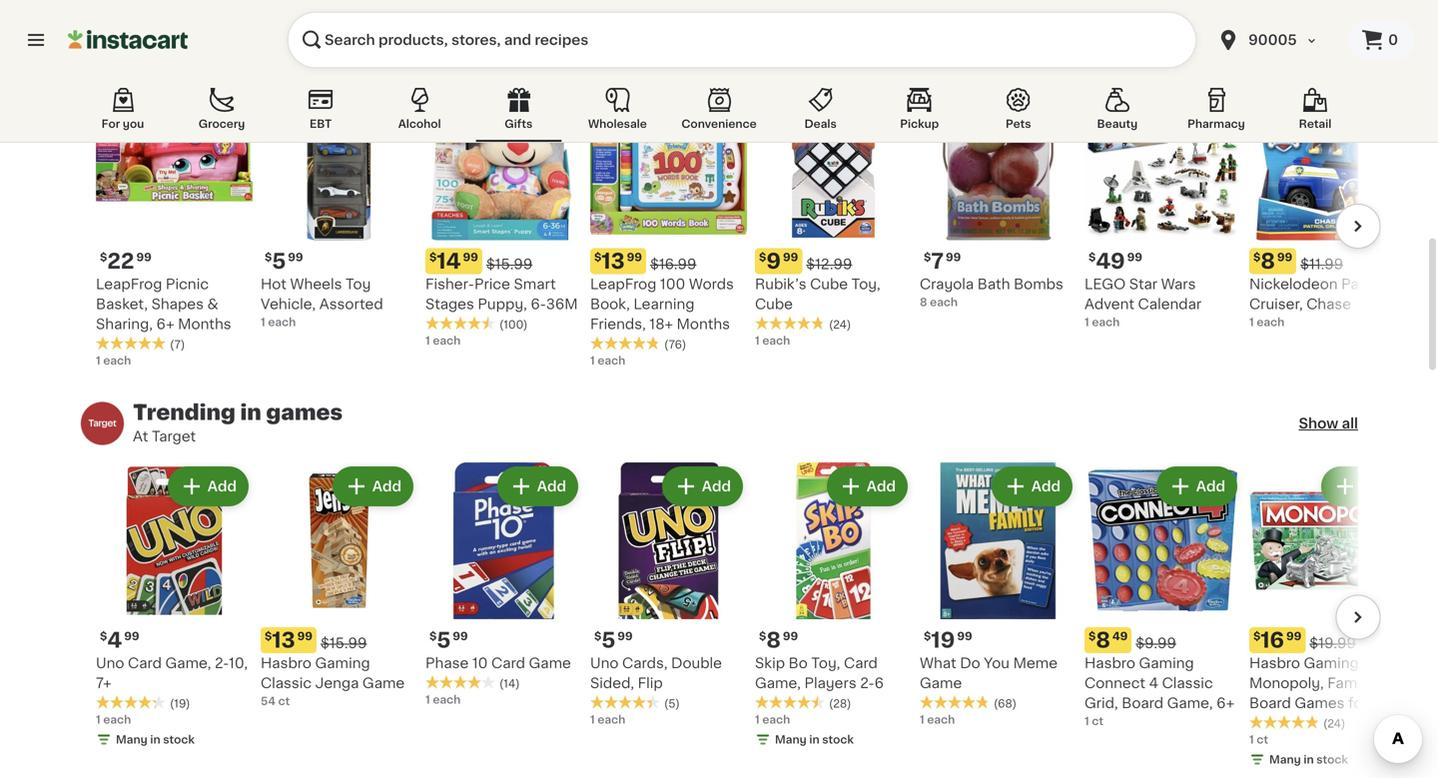 Task type: vqa. For each thing, say whether or not it's contained in the screenshot.
1 related to Uno Cards, Double Sided, Flip
yes



Task type: describe. For each thing, give the bounding box(es) containing it.
8 up skip
[[767, 630, 781, 651]]

game, inside $ 8 49 $9.99 hasbro gaming connect 4 classic grid, board game, 6+ 1 ct
[[1167, 696, 1213, 710]]

game inside $ 13 99 $15.99 hasbro gaming classic jenga game 54 ct
[[363, 676, 405, 690]]

product group containing 9
[[755, 83, 912, 349]]

add for phase 10 card game
[[537, 479, 566, 493]]

beauty button
[[1075, 84, 1161, 142]]

&
[[207, 297, 219, 311]]

$ 7 99
[[924, 251, 961, 272]]

$ up the phase
[[430, 631, 437, 642]]

nickelodeon patrol cruiser, chase 1 each
[[1250, 277, 1383, 328]]

$ 8 99 inside $8.99 original price: $11.99 "element"
[[1254, 251, 1293, 272]]

jenga
[[315, 676, 359, 690]]

add button for lego star wars advent calendar
[[1159, 89, 1236, 125]]

pets button
[[976, 84, 1062, 142]]

$ 22 99
[[100, 251, 152, 272]]

add button for phase 10 card game
[[499, 469, 576, 504]]

leapfrog inside $ 13 99 $16.99 leapfrog 100 words book, learning friends, 18+ months
[[590, 277, 657, 291]]

alcohol
[[398, 118, 441, 129]]

5 for phase 10 card game
[[437, 630, 451, 651]]

$ 13 99 $16.99 leapfrog 100 words book, learning friends, 18+ months
[[590, 251, 734, 331]]

$ inside $ 9 99 $12.99 rubik's cube toy, cube
[[759, 252, 767, 263]]

classic inside $ 13 99 $15.99 hasbro gaming classic jenga game 54 ct
[[261, 676, 312, 690]]

(14)
[[499, 678, 520, 689]]

flip
[[638, 676, 663, 690]]

connect
[[1085, 676, 1146, 690]]

add button for skip bo toy, card game, players 2-6
[[829, 469, 906, 504]]

$ inside $ 7 99
[[924, 252, 931, 263]]

in for uno card game, 2-10, 7+
[[150, 734, 160, 745]]

ct inside $ 13 99 $15.99 hasbro gaming classic jenga game 54 ct
[[278, 696, 290, 707]]

each for skip bo toy, card game, players 2-6
[[763, 714, 790, 725]]

ebt button
[[278, 84, 364, 142]]

1 inside $ 8 49 $9.99 hasbro gaming connect 4 classic grid, board game, 6+ 1 ct
[[1085, 716, 1090, 727]]

add for lego star wars advent calendar
[[1197, 100, 1226, 114]]

what do you meme game
[[920, 656, 1058, 690]]

for you button
[[80, 84, 166, 142]]

1 for skip bo toy, card game, players 2-6
[[755, 714, 760, 725]]

vehicle,
[[261, 297, 316, 311]]

add button for leapfrog 100 words book, learning friends, 18+ months
[[664, 89, 741, 125]]

phase 10 card game
[[426, 656, 571, 670]]

add button for hasbro gaming classic jenga game
[[334, 469, 412, 504]]

0 button
[[1349, 20, 1415, 60]]

$16.99
[[650, 257, 697, 271]]

uno for 5
[[590, 656, 619, 670]]

$ inside $ 16 99
[[1254, 631, 1261, 642]]

cards,
[[622, 656, 668, 670]]

$ 16 99
[[1254, 630, 1302, 651]]

99 inside $ 7 99
[[946, 252, 961, 263]]

add for hasbro gaming classic jenga game
[[372, 479, 402, 493]]

months inside $ 13 99 $16.99 leapfrog 100 words book, learning friends, 18+ months
[[677, 317, 730, 331]]

49 inside $ 8 49 $9.99 hasbro gaming connect 4 classic grid, board game, 6+ 1 ct
[[1113, 631, 1128, 642]]

(19)
[[170, 698, 190, 709]]

add for leapfrog picnic basket, shapes & sharing, 6+ months
[[208, 100, 237, 114]]

1 each for leapfrog picnic basket, shapes & sharing, 6+ months
[[96, 355, 131, 366]]

target inside trending in games at target
[[152, 430, 196, 444]]

1 each for phase 10 card game
[[426, 694, 461, 705]]

add for hasbro gaming connect 4 classic grid, board game, 6+
[[1197, 479, 1226, 493]]

$ inside $ 13 99 $16.99 leapfrog 100 words book, learning friends, 18+ months
[[594, 252, 602, 263]]

(5)
[[664, 698, 680, 709]]

add for leapfrog 100 words book, learning friends, 18+ months
[[702, 100, 731, 114]]

board inside $ 8 49 $9.99 hasbro gaming connect 4 classic grid, board game, 6+ 1 ct
[[1122, 696, 1164, 710]]

pickup
[[900, 118, 939, 129]]

$11.99
[[1301, 257, 1344, 271]]

(24) for 9
[[829, 319, 851, 330]]

6+ inside "leapfrog picnic basket, shapes & sharing, 6+ months"
[[156, 317, 174, 331]]

card inside skip bo toy, card game, players 2-6
[[844, 656, 878, 670]]

2- inside uno card game, 2-10, 7+
[[215, 656, 229, 670]]

at inside trending in games at target
[[133, 430, 148, 444]]

1 ct
[[1250, 734, 1269, 745]]

$ 14 99
[[430, 251, 478, 272]]

monopoly,
[[1250, 676, 1324, 690]]

games
[[1295, 696, 1345, 710]]

grocery button
[[179, 84, 265, 142]]

games
[[266, 402, 343, 423]]

for you
[[102, 118, 144, 129]]

$12.99
[[806, 257, 852, 271]]

toy, inside skip bo toy, card game, players 2-6
[[812, 656, 840, 670]]

friends,
[[590, 317, 646, 331]]

$ inside $ 8 49 $9.99 hasbro gaming connect 4 classic grid, board game, 6+ 1 ct
[[1089, 631, 1096, 642]]

you
[[123, 118, 144, 129]]

in for hasbro gaming monopoly, family board games for kids
[[1304, 754, 1314, 765]]

patrol
[[1342, 277, 1383, 291]]

pickup button
[[877, 84, 963, 142]]

1 for hasbro gaming monopoly, family board games for kids
[[1250, 734, 1254, 745]]

1 each for uno card game, 2-10, 7+
[[96, 714, 131, 725]]

toys
[[180, 23, 231, 44]]

instacart image
[[68, 28, 188, 52]]

1 for rubik's cube toy, cube
[[755, 335, 760, 346]]

99 inside $ 49 99
[[1127, 252, 1143, 263]]

$ 5 99 for hot wheels toy vehicle, assorted
[[265, 251, 303, 272]]

you
[[984, 656, 1010, 670]]

1 for what do you meme game
[[920, 714, 925, 725]]

each for what do you meme game
[[927, 714, 955, 725]]

(7)
[[170, 339, 185, 350]]

each inside crayola bath bombs 8 each
[[930, 297, 958, 308]]

99 inside $ 14 99
[[463, 252, 478, 263]]

product group containing 4
[[96, 463, 253, 752]]

$ 9 99 $12.99 rubik's cube toy, cube
[[755, 251, 881, 311]]

cruiser,
[[1250, 297, 1303, 311]]

show for 16
[[1299, 417, 1339, 431]]

gaming for 8
[[1139, 656, 1194, 670]]

lego
[[1085, 277, 1126, 291]]

uno card game, 2-10, 7+
[[96, 656, 248, 690]]

8 inside crayola bath bombs 8 each
[[920, 297, 928, 308]]

double
[[671, 656, 722, 670]]

6-
[[531, 297, 546, 311]]

show all link for 16
[[1299, 414, 1359, 434]]

show all link for 8
[[1299, 34, 1359, 54]]

for
[[102, 118, 120, 129]]

each inside lego star wars advent calendar 1 each
[[1092, 317, 1120, 328]]

price
[[474, 277, 510, 291]]

lego star wars advent calendar 1 each
[[1085, 277, 1202, 328]]

2 horizontal spatial ct
[[1257, 734, 1269, 745]]

$ inside $ 4 99
[[100, 631, 107, 642]]

each for uno cards, double sided, flip
[[598, 714, 626, 725]]

convenience button
[[674, 84, 765, 142]]

99 inside $ 13 99 $16.99 leapfrog 100 words book, learning friends, 18+ months
[[627, 252, 642, 263]]

16
[[1261, 630, 1285, 651]]

phase
[[426, 656, 469, 670]]

2 horizontal spatial stock
[[1317, 754, 1348, 765]]

board inside hasbro gaming monopoly, family board games for kids
[[1250, 696, 1291, 710]]

item carousel region containing 4
[[57, 463, 1407, 772]]

add button for leapfrog picnic basket, shapes & sharing, 6+ months
[[170, 89, 247, 125]]

$8.99 original price: $11.99 element
[[1250, 248, 1407, 274]]

each inside the nickelodeon patrol cruiser, chase 1 each
[[1257, 317, 1285, 328]]

leapfrog picnic basket, shapes & sharing, 6+ months
[[96, 277, 231, 331]]

pharmacy button
[[1174, 84, 1260, 142]]

card inside uno card game, 2-10, 7+
[[128, 656, 162, 670]]

$9.99 original price: $12.99 element
[[755, 248, 912, 274]]

leapfrog inside "leapfrog picnic basket, shapes & sharing, 6+ months"
[[96, 277, 162, 291]]

$ 5 99 for phase 10 card game
[[430, 630, 468, 651]]

2- inside skip bo toy, card game, players 2-6
[[860, 676, 875, 690]]

99 inside $ 9 99 $12.99 rubik's cube toy, cube
[[783, 252, 798, 263]]

$ 4 99
[[100, 630, 139, 651]]

2 horizontal spatial many in stock
[[1270, 754, 1348, 765]]

add button for what do you meme game
[[994, 469, 1071, 504]]

family
[[1328, 676, 1374, 690]]

each inside "hot wheels toy vehicle, assorted 1 each"
[[268, 317, 296, 328]]

at inside top toys for kids at target
[[133, 50, 148, 64]]

54
[[261, 696, 276, 707]]

stages
[[426, 297, 474, 311]]

grocery
[[199, 118, 245, 129]]

product group containing 22
[[96, 83, 253, 369]]

$ 49 99
[[1089, 251, 1143, 272]]

1 each for fisher-price smart stages puppy, 6-36m
[[426, 335, 461, 346]]

$ up "hot"
[[265, 252, 272, 263]]

1 each for rubik's cube toy, cube
[[755, 335, 790, 346]]

add for crayola bath bombs
[[1032, 100, 1061, 114]]

kids
[[273, 23, 321, 44]]

99 inside $ 16 99
[[1287, 631, 1302, 642]]

each for phase 10 card game
[[433, 694, 461, 705]]

target image
[[80, 401, 125, 446]]

90005
[[1249, 33, 1297, 47]]

game inside what do you meme game
[[920, 676, 962, 690]]

hot
[[261, 277, 287, 291]]

1 each for what do you meme game
[[920, 714, 955, 725]]

many in stock for 8
[[775, 734, 854, 745]]

bo
[[789, 656, 808, 670]]

skip bo toy, card game, players 2-6
[[755, 656, 884, 690]]

1 for uno cards, double sided, flip
[[590, 714, 595, 725]]

1 for phase 10 card game
[[426, 694, 430, 705]]

2 horizontal spatial many
[[1270, 754, 1301, 765]]

1 horizontal spatial cube
[[810, 277, 848, 291]]

in inside trending in games at target
[[240, 402, 262, 423]]

7
[[931, 251, 944, 272]]

gifts button
[[476, 84, 562, 142]]

$ inside $ 49 99
[[1089, 252, 1096, 263]]

chase
[[1307, 297, 1352, 311]]

show all for 8
[[1299, 37, 1359, 51]]

$13.99 original price: $16.99 element
[[590, 248, 747, 274]]

$9.99
[[1136, 636, 1177, 650]]

$ 8 49 $9.99 hasbro gaming connect 4 classic grid, board game, 6+ 1 ct
[[1085, 630, 1235, 727]]

(100)
[[499, 319, 528, 330]]

19
[[931, 630, 955, 651]]

what
[[920, 656, 957, 670]]

8 inside $ 8 49 $9.99 hasbro gaming connect 4 classic grid, board game, 6+ 1 ct
[[1096, 630, 1111, 651]]

top
[[133, 23, 176, 44]]

months inside "leapfrog picnic basket, shapes & sharing, 6+ months"
[[178, 317, 231, 331]]

14
[[437, 251, 461, 272]]



Task type: locate. For each thing, give the bounding box(es) containing it.
5 for hot wheels toy vehicle, assorted
[[272, 251, 286, 272]]

5 for uno cards, double sided, flip
[[602, 630, 616, 651]]

8 inside "element"
[[1261, 251, 1276, 272]]

1 horizontal spatial stock
[[822, 734, 854, 745]]

2 board from the left
[[1250, 696, 1291, 710]]

10,
[[229, 656, 248, 670]]

at down top
[[133, 50, 148, 64]]

each down sided,
[[598, 714, 626, 725]]

game, inside uno card game, 2-10, 7+
[[165, 656, 211, 670]]

many for 4
[[116, 734, 148, 745]]

2 gaming from the left
[[1139, 656, 1194, 670]]

0 horizontal spatial 5
[[272, 251, 286, 272]]

0 horizontal spatial leapfrog
[[96, 277, 162, 291]]

0 horizontal spatial card
[[128, 656, 162, 670]]

0 vertical spatial for
[[235, 23, 269, 44]]

99 inside "element"
[[1278, 252, 1293, 263]]

uno
[[96, 656, 124, 670], [590, 656, 619, 670]]

1 down the phase
[[426, 694, 430, 705]]

13 up 54
[[272, 630, 295, 651]]

1 classic from the left
[[261, 676, 312, 690]]

0 vertical spatial toy,
[[852, 277, 881, 291]]

sided,
[[590, 676, 634, 690]]

1 down 'rubik's'
[[755, 335, 760, 346]]

hasbro up "connect"
[[1085, 656, 1136, 670]]

1 vertical spatial for
[[1349, 696, 1368, 710]]

1 all from the top
[[1342, 37, 1359, 51]]

product group containing 49
[[1085, 83, 1242, 330]]

0 horizontal spatial game,
[[165, 656, 211, 670]]

uno up sided,
[[590, 656, 619, 670]]

1 down advent
[[1085, 317, 1090, 328]]

$ inside "$ 22 99"
[[100, 252, 107, 263]]

many down games
[[1270, 754, 1301, 765]]

0 horizontal spatial gaming
[[315, 656, 370, 670]]

2 show from the top
[[1299, 417, 1339, 431]]

board down "connect"
[[1122, 696, 1164, 710]]

months down &
[[178, 317, 231, 331]]

49 left $9.99
[[1113, 631, 1128, 642]]

1 vertical spatial $15.99
[[321, 636, 367, 650]]

1 vertical spatial at
[[133, 430, 148, 444]]

gaming down $9.99
[[1139, 656, 1194, 670]]

1 for fisher-price smart stages puppy, 6-36m
[[426, 335, 430, 346]]

0 vertical spatial item carousel region
[[57, 83, 1407, 369]]

wholesale
[[588, 118, 647, 129]]

90005 button
[[1205, 12, 1349, 68]]

product group containing 14
[[426, 83, 582, 349]]

stock for 8
[[822, 734, 854, 745]]

1 horizontal spatial for
[[1349, 696, 1368, 710]]

1 vertical spatial target
[[152, 430, 196, 444]]

many
[[116, 734, 148, 745], [775, 734, 807, 745], [1270, 754, 1301, 765]]

target inside top toys for kids at target
[[152, 50, 196, 64]]

9
[[767, 251, 781, 272]]

shapes
[[151, 297, 204, 311]]

hot wheels toy vehicle, assorted 1 each
[[261, 277, 383, 328]]

1 each down stages
[[426, 335, 461, 346]]

0 vertical spatial ct
[[278, 696, 290, 707]]

1 leapfrog from the left
[[96, 277, 162, 291]]

ct
[[278, 696, 290, 707], [1092, 716, 1104, 727], [1257, 734, 1269, 745]]

add button for hasbro gaming connect 4 classic grid, board game, 6+
[[1159, 469, 1236, 504]]

13 up book,
[[602, 251, 625, 272]]

$ up sided,
[[594, 631, 602, 642]]

1 down monopoly,
[[1250, 734, 1254, 745]]

deals
[[805, 118, 837, 129]]

2 horizontal spatial 5
[[602, 630, 616, 651]]

0 vertical spatial 2-
[[215, 656, 229, 670]]

99 inside $ 4 99
[[124, 631, 139, 642]]

$8.49 original price: $9.99 element
[[1085, 627, 1242, 653]]

2 vertical spatial ct
[[1257, 734, 1269, 745]]

0 vertical spatial (24)
[[829, 319, 851, 330]]

wars
[[1161, 277, 1196, 291]]

each down the vehicle,
[[268, 317, 296, 328]]

2 horizontal spatial card
[[844, 656, 878, 670]]

0 vertical spatial 6+
[[156, 317, 174, 331]]

classic up 54
[[261, 676, 312, 690]]

many down players
[[775, 734, 807, 745]]

$13.99 original price: $15.99 element
[[261, 627, 418, 653]]

0 vertical spatial cube
[[810, 277, 848, 291]]

1 vertical spatial 2-
[[860, 676, 875, 690]]

1 each down skip
[[755, 714, 790, 725]]

ct right 54
[[278, 696, 290, 707]]

4 inside $ 8 49 $9.99 hasbro gaming connect 4 classic grid, board game, 6+ 1 ct
[[1149, 676, 1159, 690]]

1 each down what
[[920, 714, 955, 725]]

stock down (28)
[[822, 734, 854, 745]]

$ up what
[[924, 631, 931, 642]]

1 each down the phase
[[426, 694, 461, 705]]

gaming up jenga
[[315, 656, 370, 670]]

add button for uno cards, double sided, flip
[[664, 469, 741, 504]]

each for leapfrog 100 words book, learning friends, 18+ months
[[598, 355, 626, 366]]

game, up (19)
[[165, 656, 211, 670]]

6+ inside $ 8 49 $9.99 hasbro gaming connect 4 classic grid, board game, 6+ 1 ct
[[1217, 696, 1235, 710]]

0 horizontal spatial many in stock
[[116, 734, 195, 745]]

toy, inside $ 9 99 $12.99 rubik's cube toy, cube
[[852, 277, 881, 291]]

0 horizontal spatial ct
[[278, 696, 290, 707]]

0 horizontal spatial uno
[[96, 656, 124, 670]]

each down cruiser,
[[1257, 317, 1285, 328]]

product group containing 16
[[1250, 463, 1407, 772]]

do
[[960, 656, 981, 670]]

0 horizontal spatial $ 8 99
[[759, 630, 798, 651]]

0 horizontal spatial hasbro
[[261, 656, 312, 670]]

hasbro for 8
[[1085, 656, 1136, 670]]

1 vertical spatial 6+
[[1217, 696, 1235, 710]]

game right jenga
[[363, 676, 405, 690]]

product group containing 7
[[920, 83, 1077, 310]]

wheels
[[290, 277, 342, 291]]

kids
[[1372, 696, 1402, 710]]

Search field
[[288, 12, 1197, 68]]

18+
[[650, 317, 673, 331]]

many in stock down (19)
[[116, 734, 195, 745]]

$15.99
[[486, 257, 533, 271], [321, 636, 367, 650]]

0 vertical spatial at
[[133, 50, 148, 64]]

gaming inside $ 13 99 $15.99 hasbro gaming classic jenga game 54 ct
[[315, 656, 370, 670]]

each down sharing,
[[103, 355, 131, 366]]

3 gaming from the left
[[1304, 656, 1359, 670]]

$ up "connect"
[[1089, 631, 1096, 642]]

1 show from the top
[[1299, 37, 1339, 51]]

0 horizontal spatial stock
[[163, 734, 195, 745]]

ct down monopoly,
[[1257, 734, 1269, 745]]

fisher-price smart stages puppy, 6-36m
[[426, 277, 578, 311]]

$ inside $ 19 99
[[924, 631, 931, 642]]

2 leapfrog from the left
[[590, 277, 657, 291]]

add button for crayola bath bombs
[[994, 89, 1071, 125]]

uno for 4
[[96, 656, 124, 670]]

uno inside uno cards, double sided, flip
[[590, 656, 619, 670]]

in for skip bo toy, card game, players 2-6
[[809, 734, 820, 745]]

item carousel region containing 22
[[57, 83, 1407, 369]]

deals button
[[778, 84, 864, 142]]

0 vertical spatial target
[[152, 50, 196, 64]]

hasbro down 16
[[1250, 656, 1301, 670]]

8 up "connect"
[[1096, 630, 1111, 651]]

target down 'trending'
[[152, 430, 196, 444]]

2 horizontal spatial game,
[[1167, 696, 1213, 710]]

$15.99 up jenga
[[321, 636, 367, 650]]

1 vertical spatial cube
[[755, 297, 793, 311]]

many in stock down (28)
[[775, 734, 854, 745]]

1 inside the nickelodeon patrol cruiser, chase 1 each
[[1250, 317, 1254, 328]]

pets
[[1006, 118, 1031, 129]]

1 horizontal spatial 6+
[[1217, 696, 1235, 710]]

0 vertical spatial 49
[[1096, 251, 1125, 272]]

gifts
[[505, 118, 533, 129]]

stock
[[163, 734, 195, 745], [822, 734, 854, 745], [1317, 754, 1348, 765]]

card down $ 4 99
[[128, 656, 162, 670]]

1 horizontal spatial leapfrog
[[590, 277, 657, 291]]

1 gaming from the left
[[315, 656, 370, 670]]

$ 8 99 up skip
[[759, 630, 798, 651]]

1 hasbro from the left
[[261, 656, 312, 670]]

toy
[[346, 277, 371, 291]]

grid,
[[1085, 696, 1118, 710]]

classic inside $ 8 49 $9.99 hasbro gaming connect 4 classic grid, board game, 6+ 1 ct
[[1162, 676, 1213, 690]]

ct inside $ 8 49 $9.99 hasbro gaming connect 4 classic grid, board game, 6+ 1 ct
[[1092, 716, 1104, 727]]

1 vertical spatial 49
[[1113, 631, 1128, 642]]

bath
[[978, 277, 1010, 291]]

1 uno from the left
[[96, 656, 124, 670]]

0 vertical spatial game,
[[165, 656, 211, 670]]

90005 button
[[1217, 12, 1337, 68]]

add for uno card game, 2-10, 7+
[[208, 479, 237, 493]]

1 vertical spatial show all
[[1299, 417, 1359, 431]]

1 item carousel region from the top
[[57, 83, 1407, 369]]

$ up book,
[[594, 252, 602, 263]]

1 vertical spatial all
[[1342, 417, 1359, 431]]

show for 8
[[1299, 37, 1339, 51]]

game, down skip
[[755, 676, 801, 690]]

★★★★★
[[426, 316, 495, 330], [426, 316, 495, 330], [755, 316, 825, 330], [755, 316, 825, 330], [96, 336, 166, 350], [96, 336, 166, 350], [590, 336, 660, 350], [590, 336, 660, 350], [426, 675, 495, 689], [426, 675, 495, 689], [96, 695, 166, 709], [96, 695, 166, 709], [590, 695, 660, 709], [590, 695, 660, 709], [755, 695, 825, 709], [755, 695, 825, 709], [920, 695, 990, 709], [920, 695, 990, 709], [1250, 715, 1320, 729], [1250, 715, 1320, 729]]

0 vertical spatial 13
[[602, 251, 625, 272]]

target down top
[[152, 50, 196, 64]]

13 inside $ 13 99 $15.99 hasbro gaming classic jenga game 54 ct
[[272, 630, 295, 651]]

1 vertical spatial show
[[1299, 417, 1339, 431]]

for inside top toys for kids at target
[[235, 23, 269, 44]]

10
[[472, 656, 488, 670]]

$ up the fisher-
[[430, 252, 437, 263]]

4
[[107, 630, 122, 651], [1149, 676, 1159, 690]]

for inside hasbro gaming monopoly, family board games for kids
[[1349, 696, 1368, 710]]

2 show all link from the top
[[1299, 414, 1359, 434]]

$ 19 99
[[924, 630, 973, 651]]

2 item carousel region from the top
[[57, 463, 1407, 772]]

$ up 7+
[[100, 631, 107, 642]]

2 hasbro from the left
[[1085, 656, 1136, 670]]

hasbro inside $ 13 99 $15.99 hasbro gaming classic jenga game 54 ct
[[261, 656, 312, 670]]

convenience
[[682, 118, 757, 129]]

0 horizontal spatial toy,
[[812, 656, 840, 670]]

1 horizontal spatial card
[[491, 656, 525, 670]]

2 horizontal spatial game
[[920, 676, 962, 690]]

in down players
[[809, 734, 820, 745]]

0 horizontal spatial many
[[116, 734, 148, 745]]

$ up "nickelodeon"
[[1254, 252, 1261, 263]]

0 horizontal spatial $ 5 99
[[265, 251, 303, 272]]

1 card from the left
[[128, 656, 162, 670]]

hasbro inside hasbro gaming monopoly, family board games for kids
[[1250, 656, 1301, 670]]

1 horizontal spatial toy,
[[852, 277, 881, 291]]

ct down grid,
[[1092, 716, 1104, 727]]

hasbro inside $ 8 49 $9.99 hasbro gaming connect 4 classic grid, board game, 6+ 1 ct
[[1085, 656, 1136, 670]]

1 each down sharing,
[[96, 355, 131, 366]]

game down what
[[920, 676, 962, 690]]

card up 6
[[844, 656, 878, 670]]

0 vertical spatial all
[[1342, 37, 1359, 51]]

all for 8
[[1342, 37, 1359, 51]]

0 horizontal spatial (24)
[[829, 319, 851, 330]]

for
[[235, 23, 269, 44], [1349, 696, 1368, 710]]

wholesale button
[[575, 84, 661, 142]]

toy, up players
[[812, 656, 840, 670]]

classic
[[261, 676, 312, 690], [1162, 676, 1213, 690]]

1 down what
[[920, 714, 925, 725]]

$15.99 up price
[[486, 257, 533, 271]]

uno inside uno card game, 2-10, 7+
[[96, 656, 124, 670]]

toy, down $9.99 original price: $12.99 element
[[852, 277, 881, 291]]

shop categories tab list
[[80, 84, 1359, 142]]

each for uno card game, 2-10, 7+
[[103, 714, 131, 725]]

1 down grid,
[[1085, 716, 1090, 727]]

hasbro for 13
[[261, 656, 312, 670]]

0 vertical spatial $ 8 99
[[1254, 251, 1293, 272]]

at right target icon
[[133, 430, 148, 444]]

6
[[875, 676, 884, 690]]

game,
[[165, 656, 211, 670], [755, 676, 801, 690], [1167, 696, 1213, 710]]

1 horizontal spatial gaming
[[1139, 656, 1194, 670]]

2 all from the top
[[1342, 417, 1359, 431]]

1 horizontal spatial uno
[[590, 656, 619, 670]]

1 down sided,
[[590, 714, 595, 725]]

gaming inside $ 8 49 $9.99 hasbro gaming connect 4 classic grid, board game, 6+ 1 ct
[[1139, 656, 1194, 670]]

learning
[[634, 297, 695, 311]]

0 horizontal spatial game
[[363, 676, 405, 690]]

gaming for 13
[[315, 656, 370, 670]]

$ up skip
[[759, 631, 767, 642]]

classic down $8.49 original price: $9.99 element
[[1162, 676, 1213, 690]]

product group containing 19
[[920, 463, 1077, 728]]

rubik's
[[755, 277, 807, 291]]

1 months from the left
[[178, 317, 231, 331]]

1
[[261, 317, 265, 328], [1085, 317, 1090, 328], [1250, 317, 1254, 328], [426, 335, 430, 346], [755, 335, 760, 346], [96, 355, 101, 366], [590, 355, 595, 366], [426, 694, 430, 705], [96, 714, 101, 725], [590, 714, 595, 725], [755, 714, 760, 725], [920, 714, 925, 725], [1085, 716, 1090, 727], [1250, 734, 1254, 745]]

top toys for kids at target
[[133, 23, 321, 64]]

1 horizontal spatial 2-
[[860, 676, 875, 690]]

$ 8 99 up "nickelodeon"
[[1254, 251, 1293, 272]]

in down uno card game, 2-10, 7+
[[150, 734, 160, 745]]

99 inside "$ 22 99"
[[136, 252, 152, 263]]

uno cards, double sided, flip
[[590, 656, 722, 690]]

2 show all from the top
[[1299, 417, 1359, 431]]

$ inside "element"
[[1254, 252, 1261, 263]]

0 vertical spatial show all link
[[1299, 34, 1359, 54]]

skip
[[755, 656, 785, 670]]

1 horizontal spatial hasbro
[[1085, 656, 1136, 670]]

13 for $ 13 99 $16.99 leapfrog 100 words book, learning friends, 18+ months
[[602, 251, 625, 272]]

$ 5 99
[[265, 251, 303, 272], [430, 630, 468, 651], [594, 630, 633, 651]]

0 horizontal spatial months
[[178, 317, 231, 331]]

book,
[[590, 297, 630, 311]]

6+
[[156, 317, 174, 331], [1217, 696, 1235, 710]]

game right 10
[[529, 656, 571, 670]]

0 vertical spatial show all
[[1299, 37, 1359, 51]]

7+
[[96, 676, 112, 690]]

1 horizontal spatial many in stock
[[775, 734, 854, 745]]

13 for $ 13 99 $15.99 hasbro gaming classic jenga game 54 ct
[[272, 630, 295, 651]]

each for fisher-price smart stages puppy, 6-36m
[[433, 335, 461, 346]]

1 each for skip bo toy, card game, players 2-6
[[755, 714, 790, 725]]

1 horizontal spatial game,
[[755, 676, 801, 690]]

(24) down $ 9 99 $12.99 rubik's cube toy, cube
[[829, 319, 851, 330]]

many for 8
[[775, 734, 807, 745]]

each down friends,
[[598, 355, 626, 366]]

0 horizontal spatial $15.99
[[321, 636, 367, 650]]

each down advent
[[1092, 317, 1120, 328]]

(24) down games
[[1324, 718, 1346, 729]]

add for uno cards, double sided, flip
[[702, 479, 731, 493]]

hasbro up 54
[[261, 656, 312, 670]]

1 target from the top
[[152, 50, 196, 64]]

1 each for leapfrog 100 words book, learning friends, 18+ months
[[590, 355, 626, 366]]

1 each down 7+
[[96, 714, 131, 725]]

1 for leapfrog picnic basket, shapes & sharing, 6+ months
[[96, 355, 101, 366]]

8 down crayola
[[920, 297, 928, 308]]

1 vertical spatial toy,
[[812, 656, 840, 670]]

board
[[1122, 696, 1164, 710], [1250, 696, 1291, 710]]

0 horizontal spatial classic
[[261, 676, 312, 690]]

1 vertical spatial 4
[[1149, 676, 1159, 690]]

many in stock for 4
[[116, 734, 195, 745]]

1 horizontal spatial game
[[529, 656, 571, 670]]

1 down the vehicle,
[[261, 317, 265, 328]]

13 inside $ 13 99 $16.99 leapfrog 100 words book, learning friends, 18+ months
[[602, 251, 625, 272]]

cube down 'rubik's'
[[755, 297, 793, 311]]

5 up "hot"
[[272, 251, 286, 272]]

$ inside $ 14 99
[[430, 252, 437, 263]]

1 horizontal spatial (24)
[[1324, 718, 1346, 729]]

in down games
[[1304, 754, 1314, 765]]

gaming down $19.99
[[1304, 656, 1359, 670]]

bombs
[[1014, 277, 1064, 291]]

add button
[[170, 89, 247, 125], [664, 89, 741, 125], [994, 89, 1071, 125], [1159, 89, 1236, 125], [170, 469, 247, 504], [334, 469, 412, 504], [499, 469, 576, 504], [664, 469, 741, 504], [829, 469, 906, 504], [994, 469, 1071, 504], [1159, 469, 1236, 504]]

beauty
[[1097, 118, 1138, 129]]

$ inside $ 13 99 $15.99 hasbro gaming classic jenga game 54 ct
[[265, 631, 272, 642]]

1 vertical spatial show all link
[[1299, 414, 1359, 434]]

trending in games at target
[[133, 402, 343, 444]]

1 horizontal spatial board
[[1250, 696, 1291, 710]]

2 horizontal spatial hasbro
[[1250, 656, 1301, 670]]

2 horizontal spatial gaming
[[1304, 656, 1359, 670]]

leapfrog up book,
[[590, 277, 657, 291]]

1 horizontal spatial classic
[[1162, 676, 1213, 690]]

0 horizontal spatial 13
[[272, 630, 295, 651]]

$ up basket,
[[100, 252, 107, 263]]

1 show all from the top
[[1299, 37, 1359, 51]]

1 horizontal spatial $ 8 99
[[1254, 251, 1293, 272]]

add button for uno card game, 2-10, 7+
[[170, 469, 247, 504]]

2 months from the left
[[677, 317, 730, 331]]

0 horizontal spatial board
[[1122, 696, 1164, 710]]

$15.99 inside $ 13 99 $15.99 hasbro gaming classic jenga game 54 ct
[[321, 636, 367, 650]]

add for skip bo toy, card game, players 2-6
[[867, 479, 896, 493]]

item carousel region
[[57, 83, 1407, 369], [57, 463, 1407, 772]]

sharing,
[[96, 317, 153, 331]]

advent
[[1085, 297, 1135, 311]]

99 inside $ 13 99 $15.99 hasbro gaming classic jenga game 54 ct
[[297, 631, 313, 642]]

0 horizontal spatial 4
[[107, 630, 122, 651]]

$ up 54
[[265, 631, 272, 642]]

players
[[805, 676, 857, 690]]

8
[[1261, 251, 1276, 272], [920, 297, 928, 308], [767, 630, 781, 651], [1096, 630, 1111, 651]]

target
[[152, 50, 196, 64], [152, 430, 196, 444]]

1 down stages
[[426, 335, 430, 346]]

words
[[689, 277, 734, 291]]

months up (76)
[[677, 317, 730, 331]]

$ 5 99 for uno cards, double sided, flip
[[594, 630, 633, 651]]

1 vertical spatial game,
[[755, 676, 801, 690]]

2 horizontal spatial $ 5 99
[[594, 630, 633, 651]]

for down family
[[1349, 696, 1368, 710]]

add for what do you meme game
[[1032, 479, 1061, 493]]

alcohol button
[[377, 84, 463, 142]]

0
[[1389, 33, 1399, 47]]

2 vertical spatial game,
[[1167, 696, 1213, 710]]

1 horizontal spatial many
[[775, 734, 807, 745]]

add
[[208, 100, 237, 114], [702, 100, 731, 114], [1032, 100, 1061, 114], [1197, 100, 1226, 114], [208, 479, 237, 493], [372, 479, 402, 493], [537, 479, 566, 493], [702, 479, 731, 493], [867, 479, 896, 493], [1032, 479, 1061, 493], [1197, 479, 1226, 493]]

many down uno card game, 2-10, 7+
[[116, 734, 148, 745]]

1 for leapfrog 100 words book, learning friends, 18+ months
[[590, 355, 595, 366]]

1 vertical spatial 13
[[272, 630, 295, 651]]

None search field
[[288, 12, 1197, 68]]

$ 5 99 up "hot"
[[265, 251, 303, 272]]

game, down $8.49 original price: $9.99 element
[[1167, 696, 1213, 710]]

2 at from the top
[[133, 430, 148, 444]]

(24) for 16
[[1324, 718, 1346, 729]]

product group
[[96, 83, 253, 369], [261, 83, 418, 330], [426, 83, 582, 349], [590, 83, 747, 369], [755, 83, 912, 349], [920, 83, 1077, 310], [1085, 83, 1242, 330], [1250, 83, 1407, 330], [96, 463, 253, 752], [261, 463, 418, 709], [426, 463, 582, 708], [590, 463, 747, 728], [755, 463, 912, 752], [920, 463, 1077, 728], [1085, 463, 1242, 729], [1250, 463, 1407, 772]]

all for 16
[[1342, 417, 1359, 431]]

game, inside skip bo toy, card game, players 2-6
[[755, 676, 801, 690]]

1 inside "hot wheels toy vehicle, assorted 1 each"
[[261, 317, 265, 328]]

1 each
[[426, 335, 461, 346], [755, 335, 790, 346], [96, 355, 131, 366], [590, 355, 626, 366], [426, 694, 461, 705], [96, 714, 131, 725], [590, 714, 626, 725], [755, 714, 790, 725], [920, 714, 955, 725]]

1 horizontal spatial 5
[[437, 630, 451, 651]]

1 each down 'rubik's'
[[755, 335, 790, 346]]

$ up crayola
[[924, 252, 931, 263]]

crayola bath bombs 8 each
[[920, 277, 1064, 308]]

each down stages
[[433, 335, 461, 346]]

each for rubik's cube toy, cube
[[763, 335, 790, 346]]

(76)
[[664, 339, 687, 350]]

1 down sharing,
[[96, 355, 101, 366]]

4 up 7+
[[107, 630, 122, 651]]

smart
[[514, 277, 556, 291]]

2 classic from the left
[[1162, 676, 1213, 690]]

trending
[[133, 402, 236, 423]]

1 each for uno cards, double sided, flip
[[590, 714, 626, 725]]

1 down 7+
[[96, 714, 101, 725]]

1 horizontal spatial $ 5 99
[[430, 630, 468, 651]]

each down the phase
[[433, 694, 461, 705]]

8 up "nickelodeon"
[[1261, 251, 1276, 272]]

in
[[240, 402, 262, 423], [150, 734, 160, 745], [809, 734, 820, 745], [1304, 754, 1314, 765]]

$16.99 original price: $19.99 element
[[1250, 627, 1407, 653]]

1 each down sided,
[[590, 714, 626, 725]]

0 vertical spatial 4
[[107, 630, 122, 651]]

2-
[[215, 656, 229, 670], [860, 676, 875, 690]]

0 horizontal spatial cube
[[755, 297, 793, 311]]

2 card from the left
[[491, 656, 525, 670]]

3 hasbro from the left
[[1250, 656, 1301, 670]]

1 vertical spatial (24)
[[1324, 718, 1346, 729]]

stock down (19)
[[163, 734, 195, 745]]

3 card from the left
[[844, 656, 878, 670]]

retail button
[[1273, 84, 1359, 142]]

100
[[660, 277, 686, 291]]

1 vertical spatial ct
[[1092, 716, 1104, 727]]

1 horizontal spatial months
[[677, 317, 730, 331]]

each down 7+
[[103, 714, 131, 725]]

$14.99 original price: $15.99 element
[[426, 248, 582, 274]]

1 at from the top
[[133, 50, 148, 64]]

1 for uno card game, 2-10, 7+
[[96, 714, 101, 725]]

1 horizontal spatial 4
[[1149, 676, 1159, 690]]

calendar
[[1138, 297, 1202, 311]]

stock for 4
[[163, 734, 195, 745]]

0 vertical spatial $15.99
[[486, 257, 533, 271]]

1 board from the left
[[1122, 696, 1164, 710]]

36m
[[546, 297, 578, 311]]

1 down skip
[[755, 714, 760, 725]]

99 inside $ 19 99
[[957, 631, 973, 642]]

1 horizontal spatial ct
[[1092, 716, 1104, 727]]

picnic
[[166, 277, 209, 291]]

stock down games
[[1317, 754, 1348, 765]]

1 vertical spatial $ 8 99
[[759, 630, 798, 651]]

gaming inside hasbro gaming monopoly, family board games for kids
[[1304, 656, 1359, 670]]

each for leapfrog picnic basket, shapes & sharing, 6+ months
[[103, 355, 131, 366]]

2 uno from the left
[[590, 656, 619, 670]]

1 show all link from the top
[[1299, 34, 1359, 54]]

1 vertical spatial item carousel region
[[57, 463, 1407, 772]]

ebt
[[310, 118, 332, 129]]

1 inside lego star wars advent calendar 1 each
[[1085, 317, 1090, 328]]

show all for 16
[[1299, 417, 1359, 431]]

in left games at the left of page
[[240, 402, 262, 423]]

pharmacy
[[1188, 118, 1245, 129]]

1 horizontal spatial 13
[[602, 251, 625, 272]]

1 horizontal spatial $15.99
[[486, 257, 533, 271]]

2 target from the top
[[152, 430, 196, 444]]



